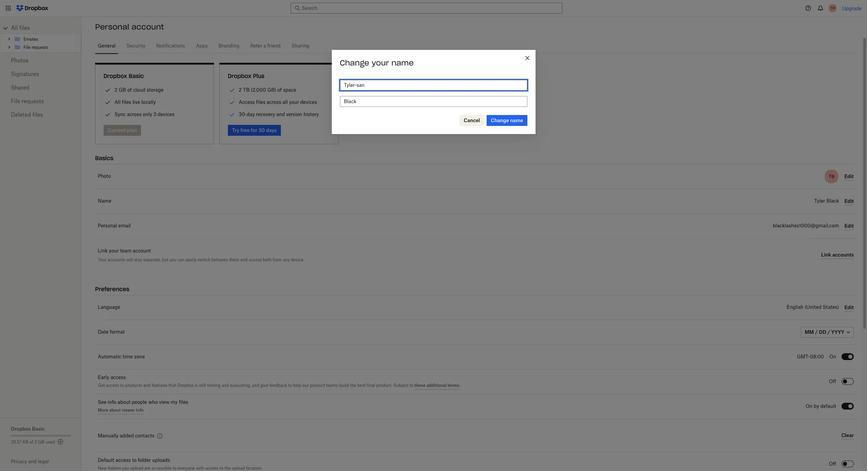 Task type: describe. For each thing, give the bounding box(es) containing it.
personal for personal email
[[98, 224, 117, 229]]

see info about people who view my files
[[98, 400, 188, 405]]

get more space image
[[56, 438, 64, 446]]

access left both
[[249, 257, 262, 263]]

access files across all your devices
[[239, 99, 317, 105]]

of for 28.57 kb of 2 gb used
[[30, 441, 33, 445]]

black
[[827, 199, 839, 204]]

1 upload from the left
[[130, 467, 143, 471]]

all for all files
[[11, 25, 18, 31]]

files for access files across all your devices
[[256, 99, 265, 105]]

dropbox up '2 gb of cloud storage'
[[104, 73, 127, 79]]

automatic time zone
[[98, 355, 145, 360]]

and left legal
[[28, 459, 37, 465]]

.
[[459, 384, 460, 388]]

all
[[283, 99, 288, 105]]

2 horizontal spatial of
[[278, 87, 282, 93]]

see
[[98, 400, 106, 405]]

our
[[303, 384, 309, 388]]

new
[[98, 467, 107, 471]]

personal for personal account
[[95, 22, 129, 32]]

sharing
[[292, 44, 309, 49]]

dropbox plus
[[228, 73, 265, 79]]

format
[[110, 330, 125, 335]]

testing
[[207, 384, 221, 388]]

privacy and legal
[[11, 459, 49, 465]]

files right my on the bottom of page
[[179, 400, 188, 405]]

to left "everyone"
[[173, 467, 177, 471]]

link
[[98, 249, 108, 254]]

recommended image for 30-
[[228, 111, 236, 119]]

shared link
[[11, 81, 71, 95]]

teams
[[326, 384, 338, 388]]

by
[[814, 405, 819, 409]]

sharing tab
[[289, 38, 312, 54]]

on for on
[[829, 355, 836, 360]]

english
[[787, 305, 804, 310]]

gmt-08:00
[[797, 355, 824, 360]]

folders
[[108, 467, 121, 471]]

sync across only 3 devices
[[114, 111, 175, 117]]

are
[[144, 467, 150, 471]]

branding tab
[[216, 38, 242, 54]]

upgrade link
[[842, 5, 862, 11]]

day
[[247, 111, 255, 117]]

final
[[367, 384, 375, 388]]

2 upload from the left
[[232, 467, 245, 471]]

with
[[196, 467, 204, 471]]

default access to folder uploads new folders you upload are accessible to everyone with access to the upload location.
[[98, 459, 263, 471]]

subject
[[394, 384, 409, 388]]

added
[[120, 434, 134, 439]]

recommended image for 2
[[228, 86, 236, 94]]

your
[[98, 257, 107, 263]]

deleted
[[11, 112, 31, 118]]

default
[[821, 405, 836, 409]]

0 vertical spatial gb
[[119, 87, 126, 93]]

uploads
[[152, 459, 170, 463]]

change for change name
[[491, 117, 509, 123]]

who
[[148, 400, 158, 405]]

automatic
[[98, 355, 121, 360]]

and left features
[[143, 384, 151, 388]]

all files live locally
[[114, 99, 156, 105]]

photo
[[98, 174, 111, 179]]

(2,000
[[251, 87, 266, 93]]

change for change your name
[[340, 58, 369, 68]]

refer
[[250, 44, 262, 49]]

zone
[[134, 355, 145, 360]]

change name button
[[487, 115, 527, 126]]

gmt-
[[797, 355, 810, 360]]

default
[[98, 459, 114, 463]]

version
[[286, 111, 302, 117]]

your for change your name
[[372, 58, 389, 68]]

(united
[[805, 305, 822, 310]]

1 vertical spatial account
[[133, 249, 151, 254]]

signatures
[[11, 72, 39, 77]]

refer a friend
[[250, 44, 281, 49]]

any
[[283, 257, 290, 263]]

2 for dropbox plus
[[239, 87, 242, 93]]

build
[[339, 384, 349, 388]]

08:00
[[810, 355, 824, 360]]

to left help
[[288, 384, 292, 388]]

product.
[[376, 384, 392, 388]]

personal account
[[95, 22, 164, 32]]

legal
[[38, 459, 49, 465]]

deleted files link
[[11, 108, 71, 122]]

access right "with"
[[205, 467, 218, 471]]

deleted files
[[11, 112, 43, 118]]

Last name text field
[[344, 98, 523, 105]]

and down access files across all your devices
[[276, 111, 285, 117]]

storage
[[147, 87, 164, 93]]

change your name dialog
[[332, 50, 535, 134]]

get
[[98, 384, 105, 388]]

apps tab
[[193, 38, 210, 54]]

notifications
[[156, 44, 185, 49]]

access for early access
[[111, 376, 126, 380]]

locally
[[141, 99, 156, 105]]

but
[[162, 257, 168, 263]]

2 for dropbox basic
[[114, 87, 117, 93]]

still
[[199, 384, 206, 388]]

used
[[46, 441, 55, 445]]

0 vertical spatial basic
[[129, 73, 144, 79]]

best
[[357, 384, 366, 388]]

blacklashes1000@gmail.com
[[773, 224, 839, 229]]

file
[[11, 99, 20, 104]]

First name text field
[[344, 81, 523, 89]]



Task type: vqa. For each thing, say whether or not it's contained in the screenshot.
0
no



Task type: locate. For each thing, give the bounding box(es) containing it.
0 horizontal spatial the
[[225, 467, 231, 471]]

0 horizontal spatial across
[[127, 111, 142, 117]]

accessible
[[152, 467, 172, 471]]

1 vertical spatial gb
[[38, 441, 44, 445]]

1 horizontal spatial dropbox basic
[[104, 73, 144, 79]]

1 vertical spatial across
[[127, 111, 142, 117]]

separate,
[[143, 257, 161, 263]]

evaluating,
[[230, 384, 251, 388]]

files for deleted files
[[32, 112, 43, 118]]

branding
[[219, 44, 239, 49]]

sync
[[114, 111, 126, 117]]

live
[[132, 99, 140, 105]]

on by default
[[806, 405, 836, 409]]

basic up 28.57 kb of 2 gb used
[[32, 426, 45, 432]]

files down dropbox logo - go to the homepage
[[19, 25, 30, 31]]

your inside dialog
[[372, 58, 389, 68]]

1 recommended image from the top
[[228, 86, 236, 94]]

0 horizontal spatial all
[[11, 25, 18, 31]]

basic
[[129, 73, 144, 79], [32, 426, 45, 432]]

group
[[1, 34, 82, 53]]

access
[[249, 257, 262, 263], [111, 376, 126, 380], [106, 384, 119, 388], [116, 459, 131, 463], [205, 467, 218, 471]]

photos link
[[11, 54, 71, 68]]

of right kb on the bottom of the page
[[30, 441, 33, 445]]

both
[[263, 257, 272, 263]]

1 horizontal spatial gb
[[119, 87, 126, 93]]

28.57
[[11, 441, 22, 445]]

you inside default access to folder uploads new folders you upload are accessible to everyone with access to the upload location.
[[122, 467, 129, 471]]

1 vertical spatial basic
[[32, 426, 45, 432]]

1 horizontal spatial upload
[[232, 467, 245, 471]]

personal
[[95, 22, 129, 32], [98, 224, 117, 229]]

account up "security" 'tab' in the top left of the page
[[132, 22, 164, 32]]

0 horizontal spatial on
[[806, 405, 813, 409]]

1 horizontal spatial on
[[829, 355, 836, 360]]

and left give
[[252, 384, 259, 388]]

devices
[[300, 99, 317, 105], [158, 111, 175, 117]]

files
[[19, 25, 30, 31], [122, 99, 131, 105], [256, 99, 265, 105], [32, 112, 43, 118], [179, 400, 188, 405]]

0 vertical spatial your
[[372, 58, 389, 68]]

gb left used
[[38, 441, 44, 445]]

1 vertical spatial recommended image
[[228, 99, 236, 107]]

0 vertical spatial on
[[829, 355, 836, 360]]

get access to products and features that dropbox is still testing and evaluating, and give feedback to help our product teams build the best final product. subject to
[[98, 384, 415, 388]]

30-day recovery and version history
[[239, 111, 319, 117]]

personal left email
[[98, 224, 117, 229]]

recommended image for access
[[228, 99, 236, 107]]

your for link your team account
[[109, 249, 119, 254]]

signatures link
[[11, 68, 71, 81]]

change
[[340, 58, 369, 68], [491, 117, 509, 123]]

0 vertical spatial account
[[132, 22, 164, 32]]

access
[[239, 99, 255, 105]]

view
[[159, 400, 169, 405]]

the left best
[[350, 384, 356, 388]]

location.
[[246, 467, 263, 471]]

global header element
[[0, 0, 867, 17]]

gb
[[119, 87, 126, 93], [38, 441, 44, 445]]

on for on by default
[[806, 405, 813, 409]]

recommended image left 30-
[[228, 111, 236, 119]]

1 horizontal spatial the
[[350, 384, 356, 388]]

files for all files live locally
[[122, 99, 131, 105]]

1 vertical spatial you
[[122, 467, 129, 471]]

1 vertical spatial dropbox basic
[[11, 426, 45, 432]]

0 vertical spatial devices
[[300, 99, 317, 105]]

off for default access to folder uploads
[[829, 462, 836, 467]]

recovery
[[256, 111, 275, 117]]

2 vertical spatial recommended image
[[228, 111, 236, 119]]

2 recommended image from the top
[[228, 99, 236, 107]]

2 up all files live locally
[[114, 87, 117, 93]]

requests
[[22, 99, 44, 104]]

tab list containing general
[[95, 37, 857, 54]]

0 horizontal spatial gb
[[38, 441, 44, 445]]

2 right kb on the bottom of the page
[[35, 441, 37, 445]]

dropbox logo - go to the homepage image
[[14, 3, 51, 14]]

0 horizontal spatial dropbox basic
[[11, 426, 45, 432]]

upload left are
[[130, 467, 143, 471]]

all files
[[11, 25, 30, 31]]

2 tb (2,000 gb) of space
[[239, 87, 296, 93]]

team
[[120, 249, 132, 254]]

products
[[125, 384, 142, 388]]

0 horizontal spatial change
[[340, 58, 369, 68]]

1 horizontal spatial all
[[114, 99, 121, 105]]

name inside button
[[510, 117, 523, 123]]

all for all files live locally
[[114, 99, 121, 105]]

all up sync
[[114, 99, 121, 105]]

general tab
[[95, 38, 118, 54]]

them
[[229, 257, 239, 263]]

across left all
[[267, 99, 281, 105]]

easily
[[186, 257, 197, 263]]

dropbox basic
[[104, 73, 144, 79], [11, 426, 45, 432]]

account up stay
[[133, 249, 151, 254]]

dropbox basic up '2 gb of cloud storage'
[[104, 73, 144, 79]]

help
[[293, 384, 301, 388]]

people
[[132, 400, 147, 405]]

0 vertical spatial the
[[350, 384, 356, 388]]

tyler
[[814, 199, 825, 204]]

access for get access to products and features that dropbox is still testing and evaluating, and give feedback to help our product teams build the best final product. subject to
[[106, 384, 119, 388]]

recommended image left tb
[[228, 86, 236, 94]]

the
[[350, 384, 356, 388], [225, 467, 231, 471]]

files down file requests link
[[32, 112, 43, 118]]

and right them
[[240, 257, 248, 263]]

0 horizontal spatial of
[[30, 441, 33, 445]]

0 horizontal spatial devices
[[158, 111, 175, 117]]

devices up history
[[300, 99, 317, 105]]

about
[[118, 400, 131, 405]]

space
[[283, 87, 296, 93]]

1 horizontal spatial basic
[[129, 73, 144, 79]]

cancel
[[464, 117, 480, 123]]

of left cloud
[[127, 87, 132, 93]]

feedback
[[269, 384, 287, 388]]

1 vertical spatial off
[[829, 462, 836, 467]]

all inside tree
[[11, 25, 18, 31]]

0 horizontal spatial your
[[109, 249, 119, 254]]

1 horizontal spatial you
[[170, 257, 176, 263]]

of
[[127, 87, 132, 93], [278, 87, 282, 93], [30, 441, 33, 445]]

access down early access
[[106, 384, 119, 388]]

gb)
[[267, 87, 276, 93]]

on right 08:00
[[829, 355, 836, 360]]

to right "with"
[[220, 467, 223, 471]]

2 left tb
[[239, 87, 242, 93]]

refer a friend tab
[[248, 38, 283, 54]]

can
[[178, 257, 184, 263]]

access for default access to folder uploads new folders you upload are accessible to everyone with access to the upload location.
[[116, 459, 131, 463]]

security
[[126, 44, 145, 49]]

to right subject
[[410, 384, 413, 388]]

1 horizontal spatial name
[[510, 117, 523, 123]]

accounts
[[108, 257, 125, 263]]

2
[[114, 87, 117, 93], [239, 87, 242, 93], [35, 441, 37, 445]]

1 off from the top
[[829, 380, 836, 385]]

0 vertical spatial across
[[267, 99, 281, 105]]

0 horizontal spatial upload
[[130, 467, 143, 471]]

you right folders
[[122, 467, 129, 471]]

to left folder
[[132, 459, 137, 463]]

to left products
[[120, 384, 124, 388]]

is
[[195, 384, 198, 388]]

early access
[[98, 376, 126, 380]]

tab list
[[95, 37, 857, 54]]

access right the early
[[111, 376, 126, 380]]

stay
[[134, 257, 142, 263]]

0 vertical spatial you
[[170, 257, 176, 263]]

between
[[212, 257, 228, 263]]

change name
[[491, 117, 523, 123]]

the left location. at the left bottom
[[225, 467, 231, 471]]

notifications tab
[[154, 38, 188, 54]]

0 vertical spatial dropbox basic
[[104, 73, 144, 79]]

early
[[98, 376, 109, 380]]

1 vertical spatial on
[[806, 405, 813, 409]]

0 horizontal spatial name
[[391, 58, 414, 68]]

0 vertical spatial recommended image
[[228, 86, 236, 94]]

basics
[[95, 155, 113, 162]]

basic up '2 gb of cloud storage'
[[129, 73, 144, 79]]

1 horizontal spatial devices
[[300, 99, 317, 105]]

0 vertical spatial personal
[[95, 22, 129, 32]]

of right gb)
[[278, 87, 282, 93]]

device.
[[291, 257, 304, 263]]

1 vertical spatial devices
[[158, 111, 175, 117]]

1 vertical spatial the
[[225, 467, 231, 471]]

3 recommended image from the top
[[228, 111, 236, 119]]

0 vertical spatial change
[[340, 58, 369, 68]]

2 horizontal spatial 2
[[239, 87, 242, 93]]

dropbox left is
[[177, 384, 194, 388]]

tb
[[243, 87, 250, 93]]

0 vertical spatial off
[[829, 380, 836, 385]]

will
[[126, 257, 133, 263]]

english (united states)
[[787, 305, 839, 310]]

1 horizontal spatial your
[[289, 99, 299, 105]]

0 horizontal spatial 2
[[35, 441, 37, 445]]

of for 2 gb of cloud storage
[[127, 87, 132, 93]]

recommended image
[[228, 86, 236, 94], [228, 99, 236, 107], [228, 111, 236, 119]]

privacy
[[11, 459, 27, 465]]

1 horizontal spatial 2
[[114, 87, 117, 93]]

tyler black
[[814, 199, 839, 204]]

2 horizontal spatial your
[[372, 58, 389, 68]]

0 vertical spatial all
[[11, 25, 18, 31]]

dropbox up 28.57
[[11, 426, 31, 432]]

on left 'by' at the bottom right
[[806, 405, 813, 409]]

28.57 kb of 2 gb used
[[11, 441, 55, 445]]

3
[[153, 111, 156, 117]]

files inside deleted files link
[[32, 112, 43, 118]]

and right testing
[[222, 384, 229, 388]]

all files link
[[11, 23, 82, 34]]

files for all files
[[19, 25, 30, 31]]

1 vertical spatial personal
[[98, 224, 117, 229]]

0 horizontal spatial you
[[122, 467, 129, 471]]

2 off from the top
[[829, 462, 836, 467]]

security tab
[[124, 38, 148, 54]]

manually
[[98, 434, 118, 439]]

1 horizontal spatial of
[[127, 87, 132, 93]]

off for early access
[[829, 380, 836, 385]]

dropbox up tb
[[228, 73, 251, 79]]

file requests link
[[11, 95, 71, 108]]

product
[[310, 384, 325, 388]]

only
[[143, 111, 152, 117]]

1 vertical spatial your
[[289, 99, 299, 105]]

general
[[98, 44, 116, 49]]

the inside default access to folder uploads new folders you upload are accessible to everyone with access to the upload location.
[[225, 467, 231, 471]]

files inside all files link
[[19, 25, 30, 31]]

file requests
[[11, 99, 44, 104]]

all down dropbox logo - go to the homepage
[[11, 25, 18, 31]]

upload left location. at the left bottom
[[232, 467, 245, 471]]

personal up general at the top of page
[[95, 22, 129, 32]]

everyone
[[178, 467, 195, 471]]

0 vertical spatial name
[[391, 58, 414, 68]]

gb left cloud
[[119, 87, 126, 93]]

recommended image left access
[[228, 99, 236, 107]]

1 vertical spatial all
[[114, 99, 121, 105]]

apps
[[196, 44, 208, 49]]

all files tree
[[1, 23, 82, 53]]

manually added contacts
[[98, 434, 154, 439]]

plus
[[253, 73, 265, 79]]

1 vertical spatial name
[[510, 117, 523, 123]]

devices right 3
[[158, 111, 175, 117]]

switch
[[198, 257, 210, 263]]

1 horizontal spatial across
[[267, 99, 281, 105]]

across down all files live locally
[[127, 111, 142, 117]]

files down (2,000
[[256, 99, 265, 105]]

2 vertical spatial your
[[109, 249, 119, 254]]

files left 'live'
[[122, 99, 131, 105]]

features
[[152, 384, 167, 388]]

access up folders
[[116, 459, 131, 463]]

date
[[98, 330, 109, 335]]

you right but
[[170, 257, 176, 263]]

0 horizontal spatial basic
[[32, 426, 45, 432]]

cloud
[[133, 87, 145, 93]]

1 horizontal spatial change
[[491, 117, 509, 123]]

account
[[132, 22, 164, 32], [133, 249, 151, 254]]

change inside button
[[491, 117, 509, 123]]

preferences
[[95, 286, 129, 293]]

cancel button
[[460, 115, 484, 126]]

1 vertical spatial change
[[491, 117, 509, 123]]

dropbox basic up kb on the bottom of the page
[[11, 426, 45, 432]]



